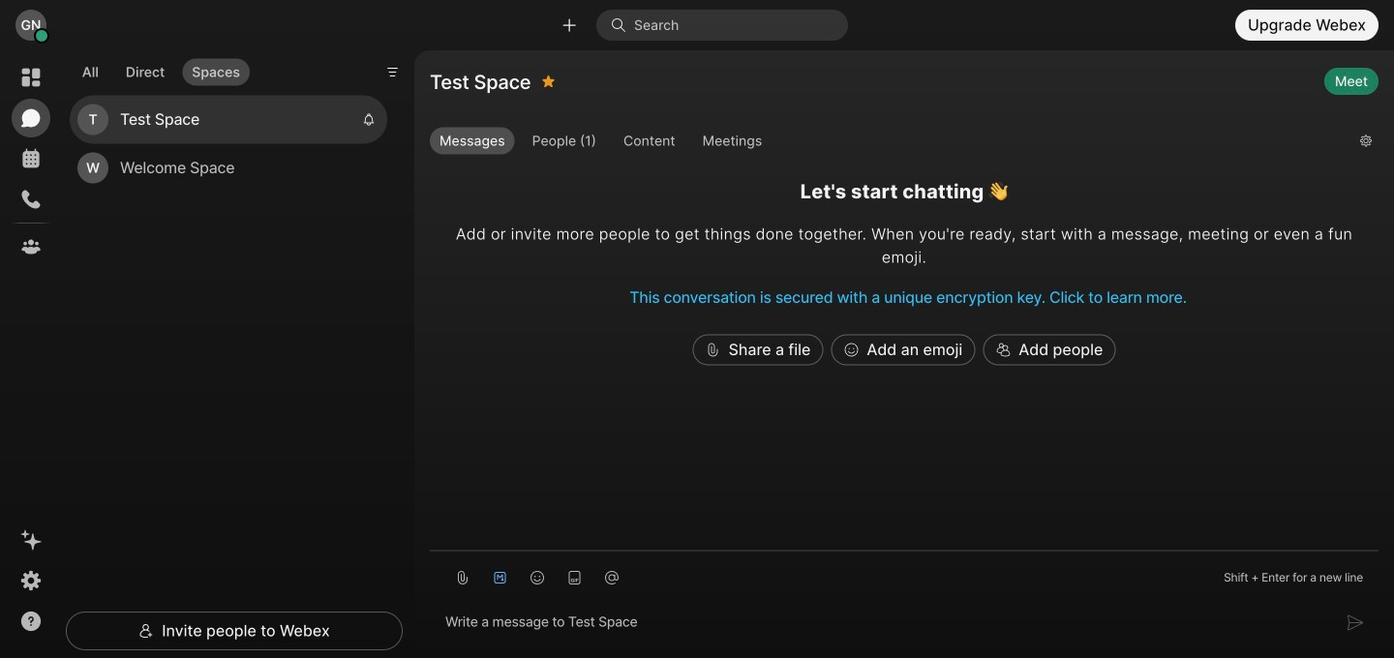 Task type: locate. For each thing, give the bounding box(es) containing it.
group
[[430, 127, 1345, 159]]

message composer toolbar element
[[430, 552, 1379, 597]]

tab list
[[68, 47, 254, 91]]

webex tab list
[[12, 58, 50, 266]]

navigation
[[0, 50, 62, 659]]

welcome space list item
[[70, 144, 387, 192]]

you will be notified of all new messages in this space image
[[362, 113, 376, 126]]



Task type: describe. For each thing, give the bounding box(es) containing it.
test space, you will be notified of all new messages in this space list item
[[70, 95, 387, 144]]



Task type: vqa. For each thing, say whether or not it's contained in the screenshot.
You will be notified of all new messages in this space icon
yes



